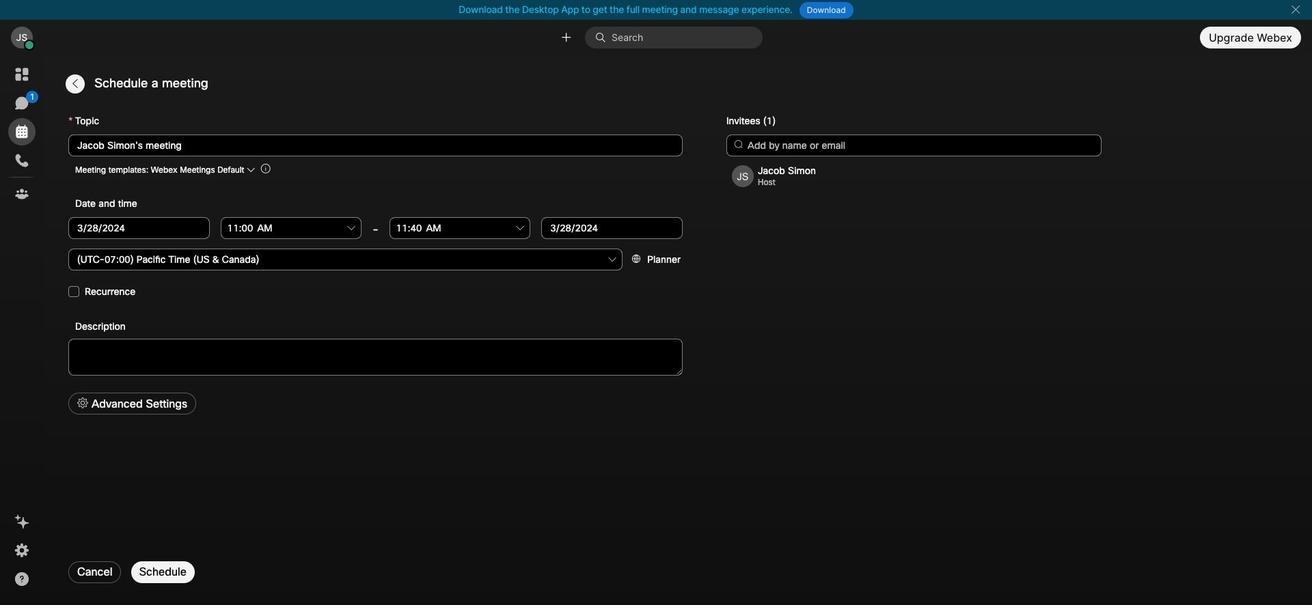 Task type: describe. For each thing, give the bounding box(es) containing it.
webex tab list
[[8, 61, 38, 208]]

cancel_16 image
[[1291, 4, 1302, 15]]



Task type: locate. For each thing, give the bounding box(es) containing it.
navigation
[[0, 55, 44, 606]]



Task type: vqa. For each thing, say whether or not it's contained in the screenshot.
the 'cancel_16' icon
yes



